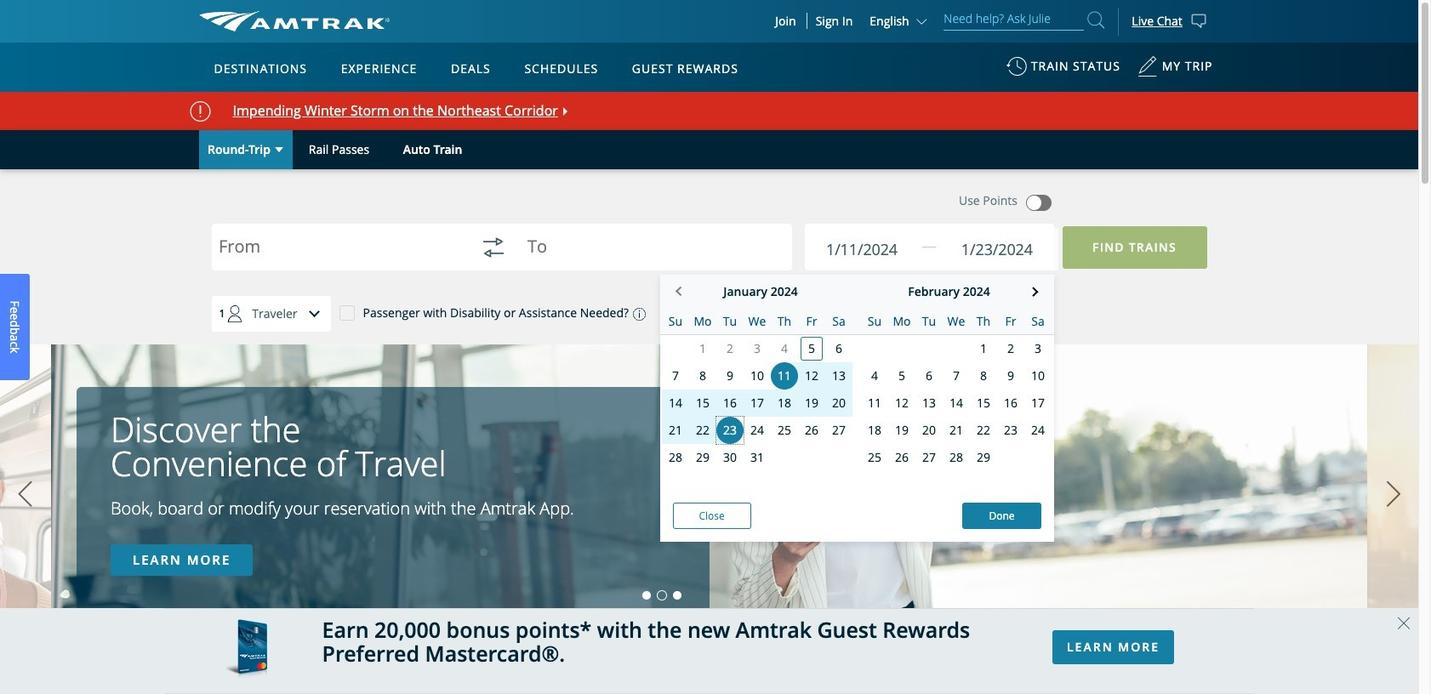 Task type: describe. For each thing, give the bounding box(es) containing it.
slide 3 tab
[[673, 592, 682, 600]]

passenger image
[[218, 297, 252, 331]]

sunday, january 21, 2024 cell
[[662, 417, 689, 444]]

previous image
[[12, 473, 38, 516]]

next image
[[1381, 473, 1407, 516]]

none field from
[[218, 227, 459, 283]]

sunday, january 14, 2024 cell
[[662, 390, 689, 417]]

thursday, january 18, 2024 cell
[[771, 390, 798, 417]]

2 column header from the left
[[689, 309, 717, 335]]

monday, january 15, 2024 cell
[[689, 390, 717, 417]]

8 column header from the left
[[861, 309, 889, 335]]

12 column header from the left
[[970, 309, 998, 335]]

select caret image
[[275, 148, 283, 152]]

slide 2 tab
[[658, 592, 666, 600]]

13 column header from the left
[[998, 309, 1025, 335]]

9 column header from the left
[[889, 309, 916, 335]]

11 column header from the left
[[943, 309, 970, 335]]

tuesday, january 16, 2024 cell
[[717, 390, 744, 417]]

thursday, january 11, 2024 cell
[[771, 363, 798, 390]]

amtrak image
[[199, 11, 390, 31]]

To text field
[[528, 238, 769, 261]]

saturday, january 13, 2024 cell
[[826, 363, 853, 390]]

slide 1 tab
[[643, 592, 651, 600]]

5 column header from the left
[[771, 309, 798, 335]]

regions map image
[[262, 142, 671, 380]]

thursday, january 4, 2024 cell
[[771, 335, 798, 363]]

Please enter your search item search field
[[944, 9, 1085, 31]]

choose a slide to display tab list
[[0, 592, 685, 600]]



Task type: vqa. For each thing, say whether or not it's contained in the screenshot.
10th column header from left
yes



Task type: locate. For each thing, give the bounding box(es) containing it.
4 column header from the left
[[744, 309, 771, 335]]

friday, january 12, 2024 cell
[[798, 363, 826, 390]]

wednesday, january 3, 2024 cell
[[744, 335, 771, 363]]

6 column header from the left
[[798, 309, 826, 335]]

monday, january 22, 2024 cell
[[689, 417, 717, 444]]

10 column header from the left
[[916, 309, 943, 335]]

1 column header from the left
[[662, 309, 689, 335]]

click to add the number travelers and discount types image
[[298, 297, 332, 331]]

search icon image
[[1088, 9, 1105, 31]]

7 column header from the left
[[826, 309, 853, 335]]

switch departure and arrival stations. image
[[473, 227, 514, 268]]

banner
[[0, 0, 1419, 393]]

wednesday, january 17, 2024 cell
[[744, 390, 771, 417]]

1 grid from the left
[[660, 309, 853, 501]]

None field
[[218, 227, 459, 283], [528, 227, 769, 283], [822, 228, 940, 271], [941, 228, 1058, 271], [822, 228, 940, 271], [941, 228, 1058, 271]]

tuesday, january 2, 2024 cell
[[717, 335, 744, 363]]

2 grid from the left
[[853, 309, 1054, 501]]

application
[[262, 142, 671, 380]]

row
[[660, 309, 853, 335], [853, 309, 1054, 335], [660, 335, 853, 363], [853, 335, 1054, 363], [660, 363, 853, 390], [853, 363, 1054, 390], [660, 390, 853, 417], [853, 390, 1054, 417], [660, 417, 853, 444], [853, 417, 1054, 444], [660, 444, 853, 472], [853, 444, 1054, 472], [660, 472, 853, 501], [853, 472, 1054, 501]]

None checkbox
[[339, 305, 355, 320]]

none field the to
[[528, 227, 769, 283]]

grid
[[660, 309, 853, 501], [853, 309, 1054, 501]]

friday, january 19, 2024 cell
[[798, 390, 826, 417]]

14 column header from the left
[[1025, 309, 1052, 335]]

next month image
[[1029, 287, 1039, 296]]

saturday, january 20, 2024 cell
[[826, 390, 853, 417]]

monday, january 1, 2024 cell
[[689, 335, 717, 363]]

plus icon image
[[815, 306, 830, 321]]

amtrak guest rewards preferred mastercard image
[[224, 619, 267, 683]]

column header
[[662, 309, 689, 335], [689, 309, 717, 335], [717, 309, 744, 335], [744, 309, 771, 335], [771, 309, 798, 335], [798, 309, 826, 335], [826, 309, 853, 335], [861, 309, 889, 335], [889, 309, 916, 335], [916, 309, 943, 335], [943, 309, 970, 335], [970, 309, 998, 335], [998, 309, 1025, 335], [1025, 309, 1052, 335]]

more information about accessible travel requests. image
[[629, 308, 646, 321]]

From text field
[[218, 238, 459, 261]]

3 column header from the left
[[717, 309, 744, 335]]

tuesday, january 23, 2024 cell
[[717, 417, 744, 444]]



